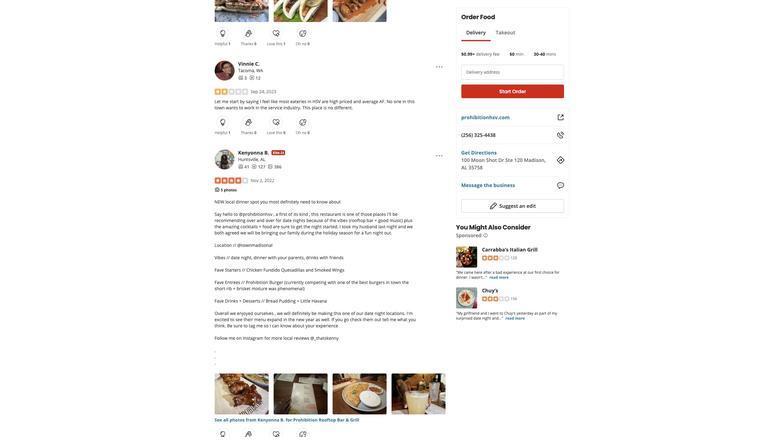 Task type: locate. For each thing, give the bounding box(es) containing it.
// right starters
[[242, 267, 245, 273]]

1 thanks 0 from the top
[[241, 41, 256, 46]]

1 horizontal spatial are
[[322, 99, 328, 104]]

friends element containing 3
[[238, 75, 247, 81]]

1 vertical spatial 3 star rating image
[[482, 297, 509, 302]]

different.
[[334, 105, 353, 111]]

love for love this 0
[[267, 130, 275, 135]]

0 horizontal spatial prohibition
[[246, 280, 268, 286]]

amazing
[[222, 224, 239, 230]]

delivery down order food on the top right of page
[[466, 29, 486, 36]]

of inside 'overall we enjoyed ourselves  , we will definitely be making this one of our date night locations. i'm excited to see their menu expand in the new year as well. if you go check them out tell me what you think. be sure to tag me so i can know about your experience'
[[351, 311, 355, 317]]

oh
[[296, 41, 301, 46], [296, 130, 301, 135]]

the up both
[[215, 224, 221, 230]]

friends element containing 41
[[238, 164, 249, 170]]

know up restaurant
[[317, 199, 328, 205]]

order left the food
[[461, 13, 479, 21]]

first
[[279, 212, 287, 218], [535, 270, 542, 275]]

with inside "fave entrees // prohibition burger (currently competing with one of the best burgers in town the short rib + brisket mixture was phenomenal)"
[[328, 280, 336, 286]]

most inside let me start by saying i feel like most eateries in hsv are  high priced and average af.  no one in this town wants to work in the service industry. this place is no different.
[[279, 99, 289, 104]]

was
[[269, 286, 276, 292]]

all
[[223, 418, 228, 424]]

@townmadisonal
[[237, 243, 272, 249]]

places
[[373, 212, 386, 218]]

i right so
[[270, 323, 271, 329]]

date inside say hello to @prohibitionhsv , a first of its kind , this restaurant is one of those places i'll be recommending over and over for date nights because of the vibes (rooftop bar + good music) plus the amazing cocktails + food are sure to get the night started. i took my husband last night and we both agreed we will be bringing our family during the holiday season for a fun night out.
[[283, 218, 292, 224]]

1 vertical spatial menu image
[[436, 152, 443, 160]]

read more right and…"
[[506, 316, 525, 321]]

i left went
[[488, 311, 489, 316]]

reviews element
[[249, 75, 260, 81], [252, 164, 265, 170]]

3 fave from the top
[[215, 298, 224, 304]]

our inside 'overall we enjoyed ourselves  , we will definitely be making this one of our date night locations. i'm excited to see their menu expand in the new year as well. if you go check them out tell me what you think. be sure to tag me so i can know about your experience'
[[356, 311, 363, 317]]

get directions 100 moon shot dr ste 120 madison, al 35758
[[461, 150, 546, 171]]

no down the high
[[328, 105, 333, 111]]

be down cocktails at left bottom
[[255, 230, 260, 236]]

date left nights at the left
[[283, 218, 292, 224]]

2 vertical spatial .
[[215, 361, 216, 366]]

1 vertical spatial oh
[[296, 130, 301, 135]]

0 horizontal spatial over
[[247, 218, 256, 224]]

love this 1
[[267, 41, 285, 46]]

0 horizontal spatial a
[[276, 212, 278, 218]]

we up the see
[[230, 311, 236, 317]]

start order
[[499, 88, 526, 95]]

new local dinner spot you most definitely need to know about
[[215, 199, 341, 205]]

you
[[456, 223, 468, 232]]

fave up short
[[215, 280, 224, 286]]

fave down vibes
[[215, 267, 224, 273]]

delivery tab panel
[[461, 41, 520, 44]]

+ right drinks
[[239, 298, 242, 304]]

oh no 0 for 1
[[296, 41, 310, 46]]

prohibition left rooftop
[[293, 418, 318, 424]]

0 vertical spatial helpful 1
[[215, 41, 230, 46]]

holiday
[[323, 230, 338, 236]]

0 vertical spatial oh
[[296, 41, 301, 46]]

, for of
[[273, 212, 275, 218]]

date up them at the left of page
[[364, 311, 374, 317]]

service
[[268, 105, 282, 111]]

priced
[[339, 99, 352, 104]]

i inside 'overall we enjoyed ourselves  , we will definitely be making this one of our date night locations. i'm excited to see their menu expand in the new year as well. if you go check them out tell me what you think. be sure to tag me so i can know about your experience'
[[270, 323, 271, 329]]

5
[[221, 188, 223, 193]]

the right message
[[484, 182, 492, 189]]

1 fave from the top
[[215, 267, 224, 273]]

menu image
[[436, 63, 443, 71], [436, 152, 443, 160]]

our inside "we came here after a bad experience at our first choice for dinner. i wasn't…"
[[528, 270, 534, 275]]

are inside let me start by saying i feel like most eateries in hsv are  high priced and average af.  no one in this town wants to work in the service industry. this place is no different.
[[322, 99, 328, 104]]

al
[[260, 157, 265, 162], [461, 164, 467, 171]]

1 horizontal spatial ,
[[275, 311, 276, 317]]

first inside "we came here after a bad experience at our first choice for dinner. i wasn't…"
[[535, 270, 542, 275]]

photos right all
[[230, 418, 245, 424]]

tag
[[249, 323, 255, 329]]

1 love from the top
[[267, 41, 275, 46]]

3 star rating image down carrabba's
[[482, 256, 509, 261]]

2 menu image from the top
[[436, 152, 443, 160]]

1 vertical spatial friends element
[[238, 164, 249, 170]]

and right priced
[[353, 99, 361, 104]]

helpful for love this 1
[[215, 41, 227, 46]]

0 horizontal spatial about
[[292, 323, 304, 329]]

0 vertical spatial are
[[322, 99, 328, 104]]

1 horizontal spatial first
[[535, 270, 542, 275]]

2 vertical spatial our
[[356, 311, 363, 317]]

me left on
[[229, 336, 235, 342]]

2 vertical spatial a
[[493, 270, 495, 275]]

no for 0
[[302, 130, 306, 135]]

3 star rating image
[[482, 256, 509, 261], [482, 297, 509, 302]]

1 horizontal spatial al
[[461, 164, 467, 171]]

are
[[322, 99, 328, 104], [273, 224, 280, 230]]

(1 reaction) element
[[228, 41, 230, 46], [283, 41, 285, 46], [228, 130, 230, 135]]

a left bad
[[493, 270, 495, 275]]

sure down the see
[[233, 323, 242, 329]]

1 vertical spatial helpful
[[215, 130, 227, 135]]

0 vertical spatial local
[[225, 199, 235, 205]]

know right "can"
[[280, 323, 291, 329]]

of inside "fave entrees // prohibition burger (currently competing with one of the best burgers in town the short rib + brisket mixture was phenomenal)"
[[346, 280, 350, 286]]

1 3 star rating image from the top
[[482, 256, 509, 261]]

no down this
[[302, 130, 306, 135]]

with
[[268, 255, 277, 261], [320, 255, 328, 261], [328, 280, 336, 286]]

1 vertical spatial fave
[[215, 280, 224, 286]]

thanks for love this 1
[[241, 41, 253, 46]]

chuy's image
[[456, 288, 477, 309]]

0 vertical spatial will
[[247, 230, 254, 236]]

will inside 'overall we enjoyed ourselves  , we will definitely be making this one of our date night locations. i'm excited to see their menu expand in the new year as well. if you go check them out tell me what you think. be sure to tag me so i can know about your experience'
[[284, 311, 291, 317]]

1 vertical spatial delivery
[[466, 69, 483, 75]]

order inside button
[[512, 88, 526, 95]]

16 camera v2 image
[[215, 188, 220, 193]]

prohibition
[[246, 280, 268, 286], [293, 418, 318, 424]]

are inside say hello to @prohibitionhsv , a first of its kind , this restaurant is one of those places i'll be recommending over and over for date nights because of the vibes (rooftop bar + good music) plus the amazing cocktails + food are sure to get the night started. i took my husband last night and we both agreed we will be bringing our family during the holiday season for a fun night out.
[[273, 224, 280, 230]]

kenyonna up huntsville,
[[238, 149, 263, 156]]

husband
[[359, 224, 377, 230]]

reviews element down wa at top left
[[249, 75, 260, 81]]

thanks 0 for love this 0
[[241, 130, 256, 135]]

read more link for chuy's
[[506, 316, 525, 321]]

2 oh no 0 from the top
[[296, 130, 310, 135]]

1 horizontal spatial as
[[535, 311, 538, 316]]

grill right the "&"
[[350, 418, 359, 424]]

0 vertical spatial thanks
[[241, 41, 253, 46]]

1 vertical spatial order
[[512, 88, 526, 95]]

one right no
[[394, 99, 401, 104]]

our up check
[[356, 311, 363, 317]]

1 horizontal spatial read
[[506, 316, 514, 321]]

burger
[[269, 280, 283, 286]]

386
[[274, 164, 282, 170]]

fave for fave drinks + desserts // bread pudding + little havana
[[215, 298, 224, 304]]

3
[[244, 75, 247, 81]]

16 review v2 image for kenyonna b.
[[252, 165, 257, 170]]

1 vertical spatial oh no 0
[[296, 130, 310, 135]]

fave inside "fave entrees // prohibition burger (currently competing with one of the best burgers in town the short rib + brisket mixture was phenomenal)"
[[215, 280, 224, 286]]

short
[[215, 286, 225, 292]]

most right like
[[279, 99, 289, 104]]

recommending
[[215, 218, 245, 224]]

0 horizontal spatial our
[[279, 230, 286, 236]]

2 helpful 1 from the top
[[215, 130, 230, 135]]

me inside let me start by saying i feel like most eateries in hsv are  high priced and average af.  no one in this town wants to work in the service industry. this place is no different.
[[222, 99, 228, 104]]

will inside say hello to @prohibitionhsv , a first of its kind , this restaurant is one of those places i'll be recommending over and over for date nights because of the vibes (rooftop bar + good music) plus the amazing cocktails + food are sure to get the night started. i took my husband last night and we both agreed we will be bringing our family during the holiday season for a fun night out.
[[247, 230, 254, 236]]

the right during
[[315, 230, 322, 236]]

tab list
[[461, 29, 520, 41]]

1 vertical spatial town
[[391, 280, 401, 286]]

2 delivery from the top
[[466, 69, 483, 75]]

1 delivery from the top
[[466, 29, 486, 36]]

2 3 star rating image from the top
[[482, 297, 509, 302]]

0 vertical spatial reviews element
[[249, 75, 260, 81]]

went
[[490, 311, 499, 316]]

after
[[483, 270, 492, 275]]

message the business
[[461, 182, 515, 189]]

0 vertical spatial read
[[490, 275, 498, 280]]

0 vertical spatial delivery
[[466, 29, 486, 36]]

1 horizontal spatial is
[[342, 212, 345, 218]]

with up fundido
[[268, 255, 277, 261]]

if
[[331, 317, 334, 323]]

date inside 'overall we enjoyed ourselves  , we will definitely be making this one of our date night locations. i'm excited to see their menu expand in the new year as well. if you go check them out tell me what you think. be sure to tag me so i can know about your experience'
[[364, 311, 374, 317]]

dinner
[[236, 199, 249, 205], [254, 255, 267, 261]]

1 menu image from the top
[[436, 63, 443, 71]]

no
[[387, 99, 392, 104]]

16 review v2 image left 12
[[249, 76, 254, 81]]

1 horizontal spatial will
[[284, 311, 291, 317]]

16 review v2 image left 127
[[252, 165, 257, 170]]

1 vertical spatial 16 review v2 image
[[252, 165, 257, 170]]

fave for fave entrees // prohibition burger (currently competing with one of the best burgers in town the short rib + brisket mixture was phenomenal)
[[215, 280, 224, 286]]

1 horizontal spatial town
[[391, 280, 401, 286]]

reviews element for kenyonna b.
[[252, 164, 265, 170]]

2 16 friends v2 image from the top
[[238, 165, 243, 170]]

wasn't…"
[[471, 275, 487, 280]]

surprised
[[456, 316, 473, 321]]

1 vertical spatial prohibition
[[293, 418, 318, 424]]

0 vertical spatial grill
[[527, 247, 538, 253]]

1 vertical spatial first
[[535, 270, 542, 275]]

you might also consider
[[456, 223, 531, 232]]

helpful 1 down wants
[[215, 130, 230, 135]]

+ inside "fave entrees // prohibition burger (currently competing with one of the best burgers in town the short rib + brisket mixture was phenomenal)"
[[233, 286, 235, 292]]

oh for 1
[[296, 41, 301, 46]]

1 vertical spatial grill
[[350, 418, 359, 424]]

my right part
[[552, 311, 557, 316]]

town right the burgers
[[391, 280, 401, 286]]

friends element
[[238, 75, 247, 81], [238, 164, 249, 170]]

as left part
[[535, 311, 538, 316]]

24 directions v2 image
[[557, 157, 564, 164]]

message the business button
[[461, 182, 515, 189]]

1 horizontal spatial over
[[266, 218, 275, 224]]

night left and…"
[[482, 316, 491, 321]]

0 vertical spatial know
[[317, 199, 328, 205]]

good
[[378, 218, 388, 224]]

prohibition inside "fave entrees // prohibition burger (currently competing with one of the best burgers in town the short rib + brisket mixture was phenomenal)"
[[246, 280, 268, 286]]

0 horizontal spatial are
[[273, 224, 280, 230]]

fave left drinks
[[215, 298, 224, 304]]

helpful 1 up photo of vinnie c.
[[215, 41, 230, 46]]

2 friends element from the top
[[238, 164, 249, 170]]

1 horizontal spatial our
[[356, 311, 363, 317]]

and…"
[[492, 316, 503, 321]]

16 friends v2 image
[[238, 76, 243, 81], [238, 165, 243, 170]]

0 vertical spatial experience
[[503, 270, 522, 275]]

0 vertical spatial thanks 0
[[241, 41, 256, 46]]

night,
[[241, 255, 252, 261]]

photos
[[224, 188, 237, 193], [230, 418, 245, 424]]

took
[[342, 224, 351, 230]]

(0 reactions) element
[[254, 41, 256, 46], [307, 41, 310, 46], [254, 130, 256, 135], [283, 130, 285, 135], [307, 130, 310, 135]]

delivery
[[466, 29, 486, 36], [466, 69, 483, 75]]

be right i'll
[[392, 212, 398, 218]]

be
[[392, 212, 398, 218], [255, 230, 260, 236], [311, 311, 317, 317]]

2 love from the top
[[267, 130, 275, 135]]

our right at
[[528, 270, 534, 275]]

1 oh no 0 from the top
[[296, 41, 310, 46]]

i inside "we came here after a bad experience at our first choice for dinner. i wasn't…"
[[469, 275, 471, 280]]

1 thanks from the top
[[241, 41, 253, 46]]

read for carrabba's italian grill
[[490, 275, 498, 280]]

one down wings
[[337, 280, 345, 286]]

entrees
[[225, 280, 240, 286]]

41
[[244, 164, 249, 170]]

2 oh from the top
[[296, 130, 301, 135]]

+ right rib
[[233, 286, 235, 292]]

1 horizontal spatial b.
[[280, 418, 285, 424]]

0 vertical spatial most
[[279, 99, 289, 104]]

1 vertical spatial my
[[552, 311, 557, 316]]

helpful up photo of vinnie c.
[[215, 41, 227, 46]]

3 star rating image for carrabba's italian grill
[[482, 256, 509, 261]]

starters
[[225, 267, 241, 273]]

we
[[407, 224, 413, 230], [240, 230, 246, 236], [230, 311, 236, 317], [277, 311, 283, 317]]

2 vertical spatial no
[[302, 130, 306, 135]]

your
[[278, 255, 287, 261], [305, 323, 315, 329]]

0 vertical spatial read more
[[490, 275, 509, 280]]

0 horizontal spatial read
[[490, 275, 498, 280]]

2 thanks from the top
[[241, 130, 253, 135]]

the inside button
[[484, 182, 492, 189]]

you down i'm
[[408, 317, 416, 323]]

helpful 1
[[215, 41, 230, 46], [215, 130, 230, 135]]

1 horizontal spatial about
[[329, 199, 341, 205]]

1 horizontal spatial be
[[311, 311, 317, 317]]

more down 156 at the bottom of the page
[[515, 316, 525, 321]]

date
[[283, 218, 292, 224], [231, 255, 240, 261], [364, 311, 374, 317], [474, 316, 481, 321]]

3 star rating image for chuy's
[[482, 297, 509, 302]]

me right let
[[222, 99, 228, 104]]

photos right 5
[[224, 188, 237, 193]]

1 oh from the top
[[296, 41, 301, 46]]

0 horizontal spatial will
[[247, 230, 254, 236]]

your down year
[[305, 323, 315, 329]]

0 vertical spatial al
[[260, 157, 265, 162]]

16 review v2 image
[[249, 76, 254, 81], [252, 165, 257, 170]]

experience inside 'overall we enjoyed ourselves  , we will definitely be making this one of our date night locations. i'm excited to see their menu expand in the new year as well. if you go check them out tell me what you think. be sure to tag me so i can know about your experience'
[[316, 323, 338, 329]]

0 horizontal spatial my
[[352, 224, 358, 230]]

2 thanks 0 from the top
[[241, 130, 256, 135]]

the
[[260, 105, 267, 111], [484, 182, 492, 189], [330, 218, 336, 224], [215, 224, 221, 230], [304, 224, 310, 230], [315, 230, 322, 236], [351, 280, 358, 286], [402, 280, 409, 286], [288, 317, 295, 323]]

last
[[378, 224, 385, 230]]

1 vertical spatial helpful 1
[[215, 130, 230, 135]]

and down @prohibitionhsv
[[257, 218, 264, 224]]

2 over from the left
[[266, 218, 275, 224]]

, inside 'overall we enjoyed ourselves  , we will definitely be making this one of our date night locations. i'm excited to see their menu expand in the new year as well. if you go check them out tell me what you think. be sure to tag me so i can know about your experience'
[[275, 311, 276, 317]]

more for carrabba's italian grill
[[499, 275, 509, 280]]

0 horizontal spatial local
[[225, 199, 235, 205]]

1 horizontal spatial grill
[[527, 247, 538, 253]]

read right and…"
[[506, 316, 514, 321]]

love this 0
[[267, 130, 285, 135]]

experience down the 'well.'
[[316, 323, 338, 329]]

for
[[276, 218, 282, 224], [354, 230, 360, 236], [555, 270, 560, 275], [264, 336, 270, 342], [286, 418, 292, 424]]

know inside 'overall we enjoyed ourselves  , we will definitely be making this one of our date night locations. i'm excited to see their menu expand in the new year as well. if you go check them out tell me what you think. be sure to tag me so i can know about your experience'
[[280, 323, 291, 329]]

directions
[[471, 150, 497, 156]]

of up check
[[351, 311, 355, 317]]

your inside 'overall we enjoyed ourselves  , we will definitely be making this one of our date night locations. i'm excited to see their menu expand in the new year as well. if you go check them out tell me what you think. be sure to tag me so i can know about your experience'
[[305, 323, 315, 329]]

vibes // date night, dinner with your parents, drinks with friends
[[215, 255, 344, 261]]

sponsored
[[456, 232, 482, 239]]

music)
[[390, 218, 403, 224]]

1 vertical spatial read
[[506, 316, 514, 321]]

1 vertical spatial read more link
[[506, 316, 525, 321]]

to right went
[[500, 311, 503, 316]]

to inside let me start by saying i feel like most eateries in hsv are  high priced and average af.  no one in this town wants to work in the service industry. this place is no different.
[[239, 105, 243, 111]]

cocktails
[[240, 224, 258, 230]]

0 horizontal spatial al
[[260, 157, 265, 162]]

1 vertical spatial about
[[292, 323, 304, 329]]

place
[[312, 105, 322, 111]]

1 over from the left
[[247, 218, 256, 224]]

i right dinner.
[[469, 275, 471, 280]]

1 horizontal spatial more
[[499, 275, 509, 280]]

0 horizontal spatial your
[[278, 255, 287, 261]]

making
[[318, 311, 333, 317]]

1 vertical spatial local
[[283, 336, 293, 342]]

business
[[494, 182, 515, 189]]

1 vertical spatial reviews element
[[252, 164, 265, 170]]

is right place
[[323, 105, 327, 111]]

oh for 0
[[296, 130, 301, 135]]

1 friends element from the top
[[238, 75, 247, 81]]

3 star rating image down chuy's link
[[482, 297, 509, 302]]

wings
[[332, 267, 344, 273]]

1 vertical spatial kenyonna
[[257, 418, 279, 424]]

$0.99+
[[461, 51, 475, 57]]

the down feel
[[260, 105, 267, 111]]

thanks up kenyonna b. link
[[241, 130, 253, 135]]

reviews element containing 127
[[252, 164, 265, 170]]

1 for love this 1
[[228, 41, 230, 46]]

to inside ""my girlfriend and i went to chuy's yesterday as part of my surprised date night and…""
[[500, 311, 503, 316]]

1 horizontal spatial a
[[361, 230, 364, 236]]

in up this
[[308, 99, 311, 104]]

friends element down tacoma,
[[238, 75, 247, 81]]

location // @townmadisonal
[[215, 243, 272, 249]]

vinnie
[[238, 60, 254, 67]]

dinner right night, on the left of the page
[[254, 255, 267, 261]]

+ left "food"
[[259, 224, 261, 230]]

127
[[258, 164, 265, 170]]

1 vertical spatial thanks
[[241, 130, 253, 135]]

me down menu
[[256, 323, 263, 329]]

overall
[[215, 311, 229, 317]]

1 horizontal spatial sure
[[281, 224, 290, 230]]

suggest an edit
[[499, 203, 536, 210]]

photo of kenyonna b. image
[[215, 150, 234, 170]]

one inside say hello to @prohibitionhsv , a first of its kind , this restaurant is one of those places i'll be recommending over and over for date nights because of the vibes (rooftop bar + good music) plus the amazing cocktails + food are sure to get the night started. i took my husband last night and we both agreed we will be bringing our family during the holiday season for a fun night out.
[[347, 212, 354, 218]]

, for definitely
[[275, 311, 276, 317]]

"we came here after a bad experience at our first choice for dinner. i wasn't…"
[[456, 270, 560, 280]]

1 helpful 1 from the top
[[215, 41, 230, 46]]

address
[[484, 69, 500, 75]]

1 horizontal spatial my
[[552, 311, 557, 316]]

0 vertical spatial fave
[[215, 267, 224, 273]]

120 right the ste at the right top of the page
[[514, 157, 523, 164]]

0 vertical spatial love
[[267, 41, 275, 46]]

0 vertical spatial about
[[329, 199, 341, 205]]

2 helpful from the top
[[215, 130, 227, 135]]

2 fave from the top
[[215, 280, 224, 286]]

tab list containing delivery
[[461, 29, 520, 41]]

start
[[229, 99, 239, 104]]

menu
[[254, 317, 266, 323]]

rooftop
[[319, 418, 336, 424]]

of inside ""my girlfriend and i went to chuy's yesterday as part of my surprised date night and…""
[[547, 311, 551, 316]]

friends element down huntsville,
[[238, 164, 249, 170]]

you right if
[[335, 317, 343, 323]]

first left choice
[[535, 270, 542, 275]]

1 vertical spatial definitely
[[292, 311, 310, 317]]

no right love this 1 on the top of the page
[[302, 41, 306, 46]]

, right kind
[[309, 212, 310, 218]]

1 16 friends v2 image from the top
[[238, 76, 243, 81]]

on
[[236, 336, 242, 342]]

over up "food"
[[266, 218, 275, 224]]

message
[[461, 182, 483, 189]]

1 vertical spatial thanks 0
[[241, 130, 256, 135]]

food
[[262, 224, 272, 230]]

1 vertical spatial love
[[267, 130, 275, 135]]

// up brisket
[[241, 280, 245, 286]]

chuy's
[[504, 311, 516, 316]]

during
[[301, 230, 314, 236]]

2 horizontal spatial more
[[515, 316, 525, 321]]

2 vertical spatial fave
[[215, 298, 224, 304]]

in right the expand at the bottom
[[283, 317, 287, 323]]

at
[[523, 270, 527, 275]]

i
[[260, 99, 261, 104], [340, 224, 341, 230], [469, 275, 471, 280], [488, 311, 489, 316], [270, 323, 271, 329]]

1
[[228, 41, 230, 46], [283, 41, 285, 46], [228, 130, 230, 135]]

more right after
[[499, 275, 509, 280]]

oh right love this 1 on the top of the page
[[296, 41, 301, 46]]

tacoma,
[[238, 68, 255, 73]]

1 vertical spatial 16 friends v2 image
[[238, 165, 243, 170]]

more down "can"
[[271, 336, 282, 342]]

get directions link
[[461, 150, 497, 156]]

sure
[[281, 224, 290, 230], [233, 323, 242, 329]]

2 vertical spatial be
[[311, 311, 317, 317]]

1 vertical spatial is
[[342, 212, 345, 218]]

2 horizontal spatial a
[[493, 270, 495, 275]]

my inside ""my girlfriend and i went to chuy's yesterday as part of my surprised date night and…""
[[552, 311, 557, 316]]

menu image for kenyonna b.
[[436, 152, 443, 160]]

1 vertical spatial are
[[273, 224, 280, 230]]

(1 reaction) element for love this 1
[[228, 41, 230, 46]]

a left fun at bottom
[[361, 230, 364, 236]]

photo of vinnie c. image
[[215, 61, 234, 81]]

24 message v2 image
[[557, 182, 564, 189]]

0 horizontal spatial as
[[316, 317, 320, 323]]

read more link right and…"
[[506, 316, 525, 321]]

most
[[279, 99, 289, 104], [269, 199, 279, 205]]

al down 100
[[461, 164, 467, 171]]

of down restaurant
[[324, 218, 328, 224]]

0 horizontal spatial more
[[271, 336, 282, 342]]

prohibitionhsv.com link
[[461, 114, 510, 121]]

1 horizontal spatial order
[[512, 88, 526, 95]]

0 horizontal spatial sure
[[233, 323, 242, 329]]

town inside "fave entrees // prohibition burger (currently competing with one of the best burgers in town the short rib + brisket mixture was phenomenal)"
[[391, 280, 401, 286]]

16 friends v2 image for vinnie c.
[[238, 76, 243, 81]]

read more for carrabba's italian grill
[[490, 275, 509, 280]]

night down the last
[[373, 230, 383, 236]]

120 down carrabba's italian grill link
[[511, 256, 517, 261]]

i inside ""my girlfriend and i went to chuy's yesterday as part of my surprised date night and…""
[[488, 311, 489, 316]]

is up 'vibes'
[[342, 212, 345, 218]]

reviews element containing 12
[[249, 75, 260, 81]]

read more link up chuy's link
[[490, 275, 509, 280]]

1 vertical spatial .
[[215, 354, 216, 360]]

with down wings
[[328, 280, 336, 286]]

1 helpful from the top
[[215, 41, 227, 46]]

1 vertical spatial as
[[316, 317, 320, 323]]



Task type: describe. For each thing, give the bounding box(es) containing it.
i inside let me start by saying i feel like most eateries in hsv are  high priced and average af.  no one in this town wants to work in the service industry. this place is no different.
[[260, 99, 261, 104]]

nov 2, 2022
[[251, 178, 274, 184]]

// right vibes
[[227, 255, 230, 261]]

16 info v2 image
[[483, 233, 488, 238]]

this inside say hello to @prohibitionhsv , a first of its kind , this restaurant is one of those places i'll be recommending over and over for date nights because of the vibes (rooftop bar + good music) plus the amazing cocktails + food are sure to get the night started. i took my husband last night and we both agreed we will be bringing our family during the holiday season for a fun night out.
[[311, 212, 319, 218]]

about inside 'overall we enjoyed ourselves  , we will definitely be making this one of our date night locations. i'm excited to see their menu expand in the new year as well. if you go check them out tell me what you think. be sure to tag me so i can know about your experience'
[[292, 323, 304, 329]]

100
[[461, 157, 470, 164]]

delivery for delivery
[[466, 29, 486, 36]]

helpful 1 for love this 0
[[215, 130, 230, 135]]

carrabba's italian grill
[[482, 247, 538, 253]]

friends element for vinnie c.
[[238, 75, 247, 81]]

prohibitionhsv.com
[[461, 114, 510, 121]]

24 external link v2 image
[[557, 114, 564, 121]]

1 for love this 0
[[228, 130, 230, 135]]

0 horizontal spatial be
[[255, 230, 260, 236]]

and down music)
[[398, 224, 406, 230]]

vibes
[[337, 218, 348, 224]]

2023
[[266, 89, 276, 95]]

photos element
[[268, 164, 282, 170]]

location
[[215, 243, 232, 249]]

// inside "fave entrees // prohibition burger (currently competing with one of the best burgers in town the short rib + brisket mixture was phenomenal)"
[[241, 280, 245, 286]]

to up family
[[291, 224, 295, 230]]

16 friends v2 image for kenyonna b.
[[238, 165, 243, 170]]

. . .
[[215, 348, 216, 366]]

its
[[293, 212, 298, 218]]

fave entrees // prohibition burger (currently competing with one of the best burgers in town the short rib + brisket mixture was phenomenal)
[[215, 280, 409, 292]]

0 vertical spatial your
[[278, 255, 287, 261]]

an
[[519, 203, 525, 210]]

fave for fave starters // chicken fundido quesadillas and smoked wings
[[215, 267, 224, 273]]

see all photos from kenyonna b. for prohibition rooftop bar & grill
[[215, 418, 359, 424]]

see
[[235, 317, 242, 323]]

@prohibitionhsv
[[239, 212, 272, 218]]

// right location
[[233, 243, 236, 249]]

af.
[[379, 99, 385, 104]]

competing
[[305, 280, 326, 286]]

for inside "we came here after a bad experience at our first choice for dinner. i wasn't…"
[[555, 270, 560, 275]]

+ left "little"
[[297, 298, 299, 304]]

120 inside get directions 100 moon shot dr ste 120 madison, al 35758
[[514, 157, 523, 164]]

1 vertical spatial 120
[[511, 256, 517, 261]]

kenyonna b. link
[[238, 149, 269, 156]]

the right the burgers
[[402, 280, 409, 286]]

0 horizontal spatial order
[[461, 13, 479, 21]]

and inside ""my girlfriend and i went to chuy's yesterday as part of my surprised date night and…""
[[481, 311, 487, 316]]

more for chuy's
[[515, 316, 525, 321]]

love for love this 1
[[267, 41, 275, 46]]

0 vertical spatial kenyonna
[[238, 149, 263, 156]]

from
[[246, 418, 256, 424]]

overall we enjoyed ourselves  , we will definitely be making this one of our date night locations. i'm excited to see their menu expand in the new year as well. if you go check them out tell me what you think. be sure to tag me so i can know about your experience
[[215, 311, 416, 329]]

well.
[[321, 317, 330, 323]]

helpful for love this 0
[[215, 130, 227, 135]]

1 horizontal spatial prohibition
[[293, 418, 318, 424]]

no for 1
[[302, 41, 306, 46]]

oh no 0 for 0
[[296, 130, 310, 135]]

new
[[296, 317, 304, 323]]

night inside 'overall we enjoyed ourselves  , we will definitely be making this one of our date night locations. i'm excited to see their menu expand in the new year as well. if you go check them out tell me what you think. be sure to tag me so i can know about your experience'
[[375, 311, 385, 317]]

the inside 'overall we enjoyed ourselves  , we will definitely be making this one of our date night locations. i'm excited to see their menu expand in the new year as well. if you go check them out tell me what you think. be sure to tag me so i can know about your experience'
[[288, 317, 295, 323]]

3 . from the top
[[215, 361, 216, 366]]

read for chuy's
[[506, 316, 514, 321]]

0 vertical spatial dinner
[[236, 199, 249, 205]]

16 review v2 image for vinnie c.
[[249, 76, 254, 81]]

season
[[339, 230, 353, 236]]

consider
[[503, 223, 531, 232]]

is inside let me start by saying i feel like most eateries in hsv are  high priced and average af.  no one in this town wants to work in the service industry. this place is no different.
[[323, 105, 327, 111]]

2 . from the top
[[215, 354, 216, 360]]

me down 'locations.' on the bottom
[[390, 317, 396, 323]]

16 photos v2 image
[[268, 165, 273, 170]]

24,
[[259, 89, 265, 95]]

menu image for vinnie c.
[[436, 63, 443, 71]]

town inside let me start by saying i feel like most eateries in hsv are  high priced and average af.  no one in this town wants to work in the service industry. this place is no different.
[[215, 105, 225, 111]]

this inside 'overall we enjoyed ourselves  , we will definitely be making this one of our date night locations. i'm excited to see their menu expand in the new year as well. if you go check them out tell me what you think. be sure to tag me so i can know about your experience'
[[334, 311, 341, 317]]

0 vertical spatial a
[[276, 212, 278, 218]]

suggest
[[499, 203, 518, 210]]

with right drinks at the left of the page
[[320, 255, 328, 261]]

experience inside "we came here after a bad experience at our first choice for dinner. i wasn't…"
[[503, 270, 522, 275]]

and inside let me start by saying i feel like most eateries in hsv are  high priced and average af.  no one in this town wants to work in the service industry. this place is no different.
[[353, 99, 361, 104]]

carrabba's italian grill image
[[456, 247, 477, 268]]

definitely inside 'overall we enjoyed ourselves  , we will definitely be making this one of our date night locations. i'm excited to see their menu expand in the new year as well. if you go check them out tell me what you think. be sure to tag me so i can know about your experience'
[[292, 311, 310, 317]]

let
[[215, 99, 221, 104]]

need
[[300, 199, 310, 205]]

plus
[[404, 218, 412, 224]]

1 vertical spatial photos
[[230, 418, 245, 424]]

suggest an edit button
[[461, 199, 564, 213]]

in inside "fave entrees // prohibition burger (currently competing with one of the best burgers in town the short rib + brisket mixture was phenomenal)"
[[386, 280, 390, 286]]

to right need
[[311, 199, 316, 205]]

2 vertical spatial more
[[271, 336, 282, 342]]

23
[[280, 151, 284, 155]]

reviews element for vinnie c.
[[249, 75, 260, 81]]

min
[[516, 51, 524, 57]]

al inside elite 23 huntsville, al
[[260, 157, 265, 162]]

(256) 325-4438
[[461, 132, 496, 139]]

reviews
[[294, 336, 309, 342]]

bad
[[496, 270, 502, 275]]

go
[[344, 317, 349, 323]]

night up out.
[[387, 224, 397, 230]]

elite 23 link
[[272, 150, 285, 155]]

&
[[346, 418, 349, 424]]

0 vertical spatial photos
[[224, 188, 237, 193]]

mins
[[546, 51, 556, 57]]

to left the see
[[230, 317, 234, 323]]

nights
[[293, 218, 305, 224]]

like
[[271, 99, 278, 104]]

of left its
[[288, 212, 292, 218]]

sure inside 'overall we enjoyed ourselves  , we will definitely be making this one of our date night locations. i'm excited to see their menu expand in the new year as well. if you go check them out tell me what you think. be sure to tag me so i can know about your experience'
[[233, 323, 242, 329]]

my inside say hello to @prohibitionhsv , a first of its kind , this restaurant is one of those places i'll be recommending over and over for date nights because of the vibes (rooftop bar + good music) plus the amazing cocktails + food are sure to get the night started. i took my husband last night and we both agreed we will be bringing our family during the holiday season for a fun night out.
[[352, 224, 358, 230]]

30-40 mins
[[534, 51, 556, 57]]

pudding
[[279, 298, 296, 304]]

both
[[215, 230, 224, 236]]

be inside 'overall we enjoyed ourselves  , we will definitely be making this one of our date night locations. i'm excited to see their menu expand in the new year as well. if you go check them out tell me what you think. be sure to tag me so i can know about your experience'
[[311, 311, 317, 317]]

havana
[[312, 298, 327, 304]]

the up during
[[304, 224, 310, 230]]

// left 'bread'
[[261, 298, 265, 304]]

family
[[287, 230, 300, 236]]

@_thatskenny
[[310, 336, 339, 342]]

35758
[[469, 164, 483, 171]]

24 pencil v2 image
[[490, 202, 497, 210]]

brisket
[[237, 286, 250, 292]]

0 horizontal spatial grill
[[350, 418, 359, 424]]

delivery address
[[466, 69, 500, 75]]

the up started.
[[330, 218, 336, 224]]

to right hello
[[234, 212, 238, 218]]

enjoyed
[[237, 311, 253, 317]]

we up the expand at the bottom
[[277, 311, 283, 317]]

1 . from the top
[[215, 348, 216, 354]]

1 vertical spatial most
[[269, 199, 279, 205]]

0 horizontal spatial you
[[260, 199, 268, 205]]

2 horizontal spatial be
[[392, 212, 398, 218]]

eateries
[[290, 99, 306, 104]]

elite
[[273, 151, 280, 155]]

date inside ""my girlfriend and i went to chuy's yesterday as part of my surprised date night and…""
[[474, 316, 481, 321]]

in down the saying
[[256, 105, 259, 111]]

thanks 0 for love this 1
[[241, 41, 256, 46]]

phenomenal)
[[278, 286, 305, 292]]

0 horizontal spatial b.
[[264, 149, 269, 156]]

5 photos
[[221, 188, 237, 193]]

out.
[[384, 230, 392, 236]]

a inside "we came here after a bad experience at our first choice for dinner. i wasn't…"
[[493, 270, 495, 275]]

helpful 1 for love this 1
[[215, 41, 230, 46]]

one inside let me start by saying i feel like most eateries in hsv are  high priced and average af.  no one in this town wants to work in the service industry. this place is no different.
[[394, 99, 401, 104]]

0 vertical spatial definitely
[[280, 199, 299, 205]]

no inside let me start by saying i feel like most eateries in hsv are  high priced and average af.  no one in this town wants to work in the service industry. this place is no different.
[[328, 105, 333, 111]]

parents,
[[288, 255, 305, 261]]

smoked
[[315, 267, 331, 273]]

read more link for carrabba's italian grill
[[490, 275, 509, 280]]

12
[[255, 75, 260, 81]]

delivery for delivery address
[[466, 69, 483, 75]]

2 horizontal spatial ,
[[309, 212, 310, 218]]

+ right bar
[[375, 218, 377, 224]]

one inside 'overall we enjoyed ourselves  , we will definitely be making this one of our date night locations. i'm excited to see their menu expand in the new year as well. if you go check them out tell me what you think. be sure to tag me so i can know about your experience'
[[342, 311, 350, 317]]

start order button
[[461, 85, 564, 98]]

(1 reaction) element for love this 0
[[228, 130, 230, 135]]

ourselves
[[254, 311, 274, 317]]

bar
[[367, 218, 373, 224]]

and down drinks at the left of the page
[[306, 267, 313, 273]]

4 star rating image
[[215, 178, 248, 184]]

Order delivery text field
[[461, 65, 564, 80]]

takeout
[[496, 29, 515, 36]]

let me start by saying i feel like most eateries in hsv are  high priced and average af.  no one in this town wants to work in the service industry. this place is no different.
[[215, 99, 415, 111]]

because
[[306, 218, 323, 224]]

in right no
[[402, 99, 406, 104]]

might
[[469, 223, 487, 232]]

$0
[[510, 51, 515, 57]]

to left tag
[[244, 323, 248, 329]]

al inside get directions 100 moon shot dr ste 120 madison, al 35758
[[461, 164, 467, 171]]

desserts
[[243, 298, 260, 304]]

$0 min
[[510, 51, 524, 57]]

1 vertical spatial dinner
[[254, 255, 267, 261]]

say hello to @prohibitionhsv , a first of its kind , this restaurant is one of those places i'll be recommending over and over for date nights because of the vibes (rooftop bar + good music) plus the amazing cocktails + food are sure to get the night started. i took my husband last night and we both agreed we will be bringing our family during the holiday season for a fun night out.
[[215, 212, 413, 236]]

read more for chuy's
[[506, 316, 525, 321]]

thanks for love this 0
[[241, 130, 253, 135]]

first inside say hello to @prohibitionhsv , a first of its kind , this restaurant is one of those places i'll be recommending over and over for date nights because of the vibes (rooftop bar + good music) plus the amazing cocktails + food are sure to get the night started. i took my husband last night and we both agreed we will be bringing our family during the holiday season for a fun night out.
[[279, 212, 287, 218]]

expand
[[267, 317, 282, 323]]

in inside 'overall we enjoyed ourselves  , we will definitely be making this one of our date night locations. i'm excited to see their menu expand in the new year as well. if you go check them out tell me what you think. be sure to tag me so i can know about your experience'
[[283, 317, 287, 323]]

1 vertical spatial b.
[[280, 418, 285, 424]]

2 star rating image
[[215, 89, 248, 95]]

(currently
[[284, 280, 304, 286]]

we down plus at the right of the page
[[407, 224, 413, 230]]

night inside ""my girlfriend and i went to chuy's yesterday as part of my surprised date night and…""
[[482, 316, 491, 321]]

say
[[215, 212, 222, 218]]

drinks
[[225, 298, 238, 304]]

as inside ""my girlfriend and i went to chuy's yesterday as part of my surprised date night and…""
[[535, 311, 538, 316]]

1 horizontal spatial you
[[335, 317, 343, 323]]

24 phone v2 image
[[557, 132, 564, 139]]

night down because
[[311, 224, 322, 230]]

high
[[330, 99, 338, 104]]

nov
[[251, 178, 259, 184]]

the left best on the bottom left
[[351, 280, 358, 286]]

as inside 'overall we enjoyed ourselves  , we will definitely be making this one of our date night locations. i'm excited to see their menu expand in the new year as well. if you go check them out tell me what you think. be sure to tag me so i can know about your experience'
[[316, 317, 320, 323]]

little
[[300, 298, 310, 304]]

follow
[[215, 336, 228, 342]]

friends element for kenyonna b.
[[238, 164, 249, 170]]

see
[[215, 418, 222, 424]]

get
[[296, 224, 302, 230]]

industry.
[[283, 105, 301, 111]]

italian
[[510, 247, 526, 253]]

this inside let me start by saying i feel like most eateries in hsv are  high priced and average af.  no one in this town wants to work in the service industry. this place is no different.
[[407, 99, 415, 104]]

the inside let me start by saying i feel like most eateries in hsv are  high priced and average af.  no one in this town wants to work in the service industry. this place is no different.
[[260, 105, 267, 111]]

2 horizontal spatial you
[[408, 317, 416, 323]]

of up "(rooftop"
[[355, 212, 360, 218]]

date left night, on the left of the page
[[231, 255, 240, 261]]

we down cocktails at left bottom
[[240, 230, 246, 236]]

i inside say hello to @prohibitionhsv , a first of its kind , this restaurant is one of those places i'll be recommending over and over for date nights because of the vibes (rooftop bar + good music) plus the amazing cocktails + food are sure to get the night started. i took my husband last night and we both agreed we will be bringing our family during the holiday season for a fun night out.
[[340, 224, 341, 230]]

sure inside say hello to @prohibitionhsv , a first of its kind , this restaurant is one of those places i'll be recommending over and over for date nights because of the vibes (rooftop bar + good music) plus the amazing cocktails + food are sure to get the night started. i took my husband last night and we both agreed we will be bringing our family during the holiday season for a fun night out.
[[281, 224, 290, 230]]

average
[[362, 99, 378, 104]]

be
[[227, 323, 232, 329]]

1 horizontal spatial know
[[317, 199, 328, 205]]

is inside say hello to @prohibitionhsv , a first of its kind , this restaurant is one of those places i'll be recommending over and over for date nights because of the vibes (rooftop bar + good music) plus the amazing cocktails + food are sure to get the night started. i took my husband last night and we both agreed we will be bringing our family during the holiday season for a fun night out.
[[342, 212, 345, 218]]

our inside say hello to @prohibitionhsv , a first of its kind , this restaurant is one of those places i'll be recommending over and over for date nights because of the vibes (rooftop bar + good music) plus the amazing cocktails + food are sure to get the night started. i took my husband last night and we both agreed we will be bringing our family during the holiday season for a fun night out.
[[279, 230, 286, 236]]

one inside "fave entrees // prohibition burger (currently competing with one of the best burgers in town the short rib + brisket mixture was phenomenal)"
[[337, 280, 345, 286]]



Task type: vqa. For each thing, say whether or not it's contained in the screenshot.
as
yes



